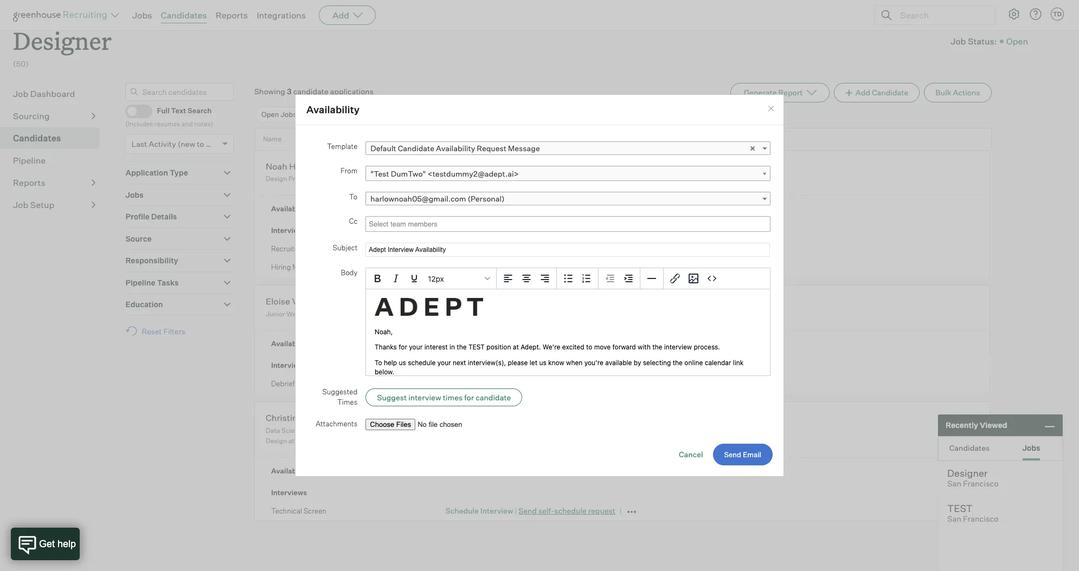 Task type: describe. For each thing, give the bounding box(es) containing it.
design inside the data science and visualization specialist - product design at artifact designs
[[266, 438, 287, 446]]

harlownoah05@gmail.com
[[371, 194, 466, 203]]

vanian
[[292, 296, 320, 307]]

christina
[[266, 413, 302, 424]]

"test dumtwo" <testdummy2@adept.ai> link
[[366, 166, 771, 182]]

designs
[[320, 438, 345, 446]]

designer inside eloise vanian junior web designer at elevate solutions
[[302, 310, 329, 318]]

request availability button for vanian
[[528, 339, 599, 349]]

interviews up technical screen
[[271, 489, 307, 498]]

schedule for debrief
[[495, 305, 523, 313]]

1 | from the top
[[515, 380, 517, 389]]

showing
[[254, 87, 285, 96]]

send self-schedule request link for technical screen
[[519, 507, 616, 516]]

open for open jobs
[[261, 110, 279, 119]]

status:
[[968, 36, 998, 46]]

manager inside noah harlow design program manager at google
[[317, 175, 344, 183]]

1 horizontal spatial candidates link
[[161, 10, 207, 21]]

for for debrief
[[524, 305, 533, 313]]

tasks
[[157, 278, 179, 287]]

2 self- from the top
[[539, 507, 555, 516]]

recently
[[946, 421, 979, 430]]

(new
[[178, 140, 195, 149]]

schedule all
[[458, 226, 503, 235]]

add for add
[[333, 10, 350, 21]]

noah harlow design program manager at google
[[266, 161, 374, 183]]

schedule for schedule all link
[[458, 226, 492, 235]]

preliminary
[[538, 170, 573, 178]]

interviews to schedule for preliminary screen
[[458, 170, 595, 178]]

candidate inside "suggest interview times for candidate" "button"
[[476, 393, 511, 403]]

interviews to schedule for preliminary screen link
[[448, 169, 598, 179]]

at for harlow
[[345, 175, 351, 183]]

job setup link
[[13, 198, 95, 211]]

to
[[349, 193, 358, 201]]

request inside availability "dialog"
[[477, 144, 507, 153]]

pipeline tasks
[[126, 278, 179, 287]]

td button
[[1049, 5, 1067, 23]]

(includes
[[126, 120, 153, 128]]

job dashboard
[[13, 88, 75, 99]]

Subject text field
[[366, 243, 771, 257]]

applications
[[330, 87, 374, 96]]

0 horizontal spatial technical
[[271, 507, 302, 516]]

full text search (includes resumes and notes)
[[126, 107, 213, 128]]

job dashboard link
[[13, 87, 95, 100]]

0 vertical spatial reports link
[[216, 10, 248, 21]]

1 horizontal spatial reports
[[216, 10, 248, 21]]

elevate
[[338, 310, 361, 318]]

dashboard
[[30, 88, 75, 99]]

none text field inside availability "dialog"
[[366, 217, 449, 231]]

2 | from the top
[[515, 508, 517, 516]]

default candidate availability request message link
[[366, 142, 771, 155]]

schedule for first schedule interview link from the top
[[446, 244, 479, 254]]

schedule interview for first schedule interview link from the top
[[446, 244, 514, 254]]

12px button
[[424, 270, 494, 288]]

last activity (new to old)
[[132, 140, 220, 149]]

actions
[[954, 88, 981, 97]]

harlow
[[289, 161, 318, 172]]

to for recruiter screen
[[491, 170, 497, 178]]

request down interview to schedule for debrief
[[528, 339, 558, 349]]

close image
[[767, 105, 776, 113]]

setup
[[30, 200, 54, 210]]

application type
[[126, 168, 188, 178]]

francisco for test
[[964, 515, 999, 525]]

1 send from the top
[[519, 380, 537, 389]]

1 vertical spatial reports link
[[13, 176, 95, 189]]

generate report
[[744, 88, 803, 97]]

schedule for technical screen
[[495, 427, 523, 435]]

12px group
[[366, 268, 770, 290]]

noah harlow link
[[266, 161, 318, 174]]

job for job setup
[[13, 200, 28, 210]]

designer link
[[13, 14, 112, 59]]

eloise vanian junior web designer at elevate solutions
[[266, 296, 391, 318]]

report
[[779, 88, 803, 97]]

activity
[[149, 140, 176, 149]]

2 send from the top
[[519, 507, 537, 516]]

christina overa link
[[266, 413, 328, 426]]

for for preliminary
[[528, 170, 536, 178]]

type
[[170, 168, 188, 178]]

artifact
[[296, 438, 319, 446]]

generate
[[744, 88, 777, 97]]

-
[[392, 427, 395, 435]]

hiring
[[271, 263, 291, 272]]

interviews down web
[[271, 362, 307, 370]]

solutions
[[362, 310, 391, 318]]

profile details
[[126, 212, 177, 221]]

recently viewed
[[946, 421, 1008, 430]]

interview to schedule for debrief
[[458, 305, 557, 313]]

checkmark image
[[130, 107, 139, 114]]

data
[[266, 427, 280, 435]]

open jobs
[[261, 110, 297, 119]]

sourcing link
[[13, 109, 95, 122]]

harlownoah05@gmail.com (personal)
[[371, 194, 505, 203]]

times
[[337, 398, 358, 407]]

1 vertical spatial manager
[[293, 263, 321, 272]]

Search text field
[[898, 7, 986, 23]]

data science and visualization specialist - product design at artifact designs
[[266, 427, 421, 446]]

at inside the data science and visualization specialist - product design at artifact designs
[[289, 438, 295, 446]]

0 horizontal spatial candidates
[[13, 133, 61, 144]]

times
[[443, 393, 463, 403]]

interviews up recruiter
[[271, 226, 307, 235]]

1 self- from the top
[[539, 380, 555, 389]]

job setup
[[13, 200, 54, 210]]

education
[[126, 300, 163, 309]]

cancel button
[[679, 450, 704, 459]]

"test dumtwo" <testdummy2@adept.ai>
[[371, 169, 519, 178]]

0 vertical spatial candidates
[[161, 10, 207, 21]]

job status:
[[951, 36, 998, 46]]

bulk actions
[[936, 88, 981, 97]]

td button
[[1052, 8, 1065, 21]]

schedule all link
[[458, 226, 503, 235]]

interview to schedule for technical interview link
[[448, 426, 596, 436]]

schedule interview for schedule interview link corresponding to hiring manager screen
[[446, 263, 514, 272]]

sourcing
[[13, 111, 50, 121]]

1 schedule interview link from the top
[[446, 244, 514, 254]]

schedule for recruiter screen
[[499, 170, 526, 178]]

pipeline link
[[13, 154, 95, 167]]

suggest interview times for candidate
[[377, 393, 511, 403]]

message
[[508, 144, 540, 153]]

reset filters button
[[126, 322, 191, 342]]

suggested
[[323, 388, 358, 397]]

interview to schedule for technical interview
[[458, 427, 593, 435]]

technical screen
[[271, 507, 327, 516]]

greenhouse recruiting image
[[13, 9, 111, 22]]

dumtwo"
[[391, 169, 426, 178]]

request down the preliminary
[[528, 204, 558, 213]]

bulk actions link
[[925, 83, 992, 102]]

schedule interview link for technical screen
[[446, 507, 514, 516]]

design inside noah harlow design program manager at google
[[266, 175, 287, 183]]

suggested times
[[323, 388, 358, 407]]

job/status
[[458, 135, 494, 143]]



Task type: locate. For each thing, give the bounding box(es) containing it.
attachments
[[316, 420, 358, 429]]

candidates link down sourcing link
[[13, 132, 95, 145]]

add for add candidate
[[856, 88, 871, 97]]

2 send self-schedule request link from the top
[[519, 507, 616, 516]]

Search candidates field
[[126, 83, 234, 101]]

candidate up dumtwo"
[[398, 144, 435, 153]]

schedule interview link for hiring manager screen
[[446, 263, 514, 272]]

|
[[515, 380, 517, 389], [515, 508, 517, 516]]

candidate for add
[[873, 88, 909, 97]]

availability
[[307, 104, 360, 116], [436, 144, 475, 153], [559, 204, 599, 213], [271, 205, 310, 213], [559, 339, 599, 349], [271, 340, 310, 349], [559, 467, 599, 476], [271, 467, 310, 476]]

0 vertical spatial francisco
[[964, 480, 999, 489]]

candidate for default
[[398, 144, 435, 153]]

0 vertical spatial candidate
[[293, 87, 329, 96]]

manager down the recruiter screen
[[293, 263, 321, 272]]

2 request availability button from the top
[[528, 339, 599, 349]]

1 vertical spatial send self-schedule request link
[[519, 507, 616, 516]]

1 vertical spatial request availability button
[[528, 339, 599, 349]]

1 vertical spatial candidates
[[13, 133, 61, 144]]

job inside 'link'
[[13, 200, 28, 210]]

2 vertical spatial at
[[289, 438, 295, 446]]

pipeline for pipeline
[[13, 155, 46, 166]]

1 vertical spatial technical
[[271, 507, 302, 516]]

1 san from the top
[[948, 480, 962, 489]]

francisco for designer
[[964, 480, 999, 489]]

open
[[1007, 36, 1029, 46], [261, 110, 279, 119]]

designer up the test
[[948, 468, 988, 480]]

request availability for eloise vanian
[[528, 339, 599, 349]]

none submit inside availability "dialog"
[[713, 444, 773, 466]]

0 vertical spatial schedule interview
[[446, 244, 514, 254]]

at for vanian
[[331, 310, 337, 318]]

manager
[[317, 175, 344, 183], [293, 263, 321, 272]]

debrief
[[534, 305, 557, 313], [271, 380, 295, 389]]

1 francisco from the top
[[964, 480, 999, 489]]

body
[[341, 268, 358, 277]]

at left elevate
[[331, 310, 337, 318]]

1 horizontal spatial at
[[331, 310, 337, 318]]

from
[[341, 166, 358, 175]]

0 vertical spatial san
[[948, 480, 962, 489]]

12px toolbar
[[366, 268, 497, 290]]

add candidate
[[856, 88, 909, 97]]

add button
[[319, 5, 376, 25]]

designer for designer
[[325, 110, 354, 119]]

at inside eloise vanian junior web designer at elevate solutions
[[331, 310, 337, 318]]

designer down vanian
[[302, 310, 329, 318]]

0 horizontal spatial debrief
[[271, 380, 295, 389]]

0 vertical spatial open
[[1007, 36, 1029, 46]]

self-
[[539, 380, 555, 389], [539, 507, 555, 516]]

0 vertical spatial send
[[519, 380, 537, 389]]

designer down greenhouse recruiting 'image' on the top left of page
[[13, 24, 112, 56]]

2 schedule interview from the top
[[446, 263, 514, 272]]

candidate reports are now available! apply filters and select "view in app" element
[[731, 83, 830, 102]]

1 vertical spatial request
[[589, 507, 616, 516]]

job for job dashboard
[[13, 88, 28, 99]]

request
[[477, 144, 507, 153], [528, 204, 558, 213], [528, 339, 558, 349], [528, 467, 558, 476]]

jobs link
[[132, 10, 152, 21]]

and down text
[[182, 120, 193, 128]]

san up the test
[[948, 480, 962, 489]]

interview
[[409, 393, 441, 403]]

hiring manager screen
[[271, 263, 346, 272]]

pipeline for pipeline tasks
[[126, 278, 155, 287]]

1 vertical spatial self-
[[539, 507, 555, 516]]

for inside the interview to schedule for technical interview link
[[524, 427, 533, 435]]

1 vertical spatial candidates link
[[13, 132, 95, 145]]

1 vertical spatial san
[[948, 515, 962, 525]]

integrations link
[[257, 10, 306, 21]]

last
[[132, 140, 147, 149]]

2 toolbar from the left
[[557, 268, 599, 290]]

reset filters
[[142, 327, 185, 336]]

at left google
[[345, 175, 351, 183]]

google
[[352, 175, 374, 183]]

designer down applications
[[325, 110, 354, 119]]

reports
[[216, 10, 248, 21], [13, 177, 45, 188]]

reports link down pipeline link
[[13, 176, 95, 189]]

to for debrief
[[488, 305, 494, 313]]

1 vertical spatial send
[[519, 507, 537, 516]]

1 horizontal spatial technical
[[534, 427, 563, 435]]

reports up job setup
[[13, 177, 45, 188]]

test
[[948, 503, 973, 515]]

interview to schedule for debrief link
[[448, 304, 559, 314]]

full
[[157, 107, 170, 115]]

1 horizontal spatial debrief
[[534, 305, 557, 313]]

2 schedule interview link from the top
[[446, 263, 514, 272]]

specialist
[[361, 427, 391, 435]]

1 vertical spatial job
[[13, 88, 28, 99]]

designer inside designer san francisco
[[948, 468, 988, 480]]

(personal)
[[468, 194, 505, 203]]

last activity (new to old) option
[[132, 140, 220, 149]]

1 horizontal spatial reports link
[[216, 10, 248, 21]]

eloise vanian link
[[266, 296, 320, 309]]

san for test
[[948, 515, 962, 525]]

san down designer san francisco at the right bottom of the page
[[948, 515, 962, 525]]

0 horizontal spatial add
[[333, 10, 350, 21]]

2 request from the top
[[589, 507, 616, 516]]

design down noah
[[266, 175, 287, 183]]

1 vertical spatial open
[[261, 110, 279, 119]]

0 vertical spatial at
[[345, 175, 351, 183]]

2 vertical spatial job
[[13, 200, 28, 210]]

1 vertical spatial design
[[266, 438, 287, 446]]

add
[[333, 10, 350, 21], [856, 88, 871, 97]]

4 toolbar from the left
[[664, 268, 724, 290]]

send self-schedule request link for debrief
[[519, 380, 616, 389]]

0 vertical spatial self-
[[539, 380, 555, 389]]

open down configure image
[[1007, 36, 1029, 46]]

science
[[282, 427, 306, 435]]

3 request availability from the top
[[528, 467, 599, 476]]

1 vertical spatial candidate
[[398, 144, 435, 153]]

san
[[948, 480, 962, 489], [948, 515, 962, 525]]

san inside test san francisco
[[948, 515, 962, 525]]

profile
[[126, 212, 150, 221]]

0 vertical spatial add
[[333, 10, 350, 21]]

2 request availability from the top
[[528, 339, 599, 349]]

0 vertical spatial debrief
[[534, 305, 557, 313]]

1 vertical spatial pipeline
[[126, 278, 155, 287]]

job left status:
[[951, 36, 967, 46]]

request availability
[[528, 204, 599, 213], [528, 339, 599, 349], [528, 467, 599, 476]]

0 horizontal spatial pipeline
[[13, 155, 46, 166]]

resumes
[[155, 120, 180, 128]]

for for candidate
[[465, 393, 474, 403]]

francisco up test san francisco
[[964, 480, 999, 489]]

1 vertical spatial add
[[856, 88, 871, 97]]

francisco inside test san francisco
[[964, 515, 999, 525]]

availability dialog
[[295, 95, 785, 477]]

0 horizontal spatial candidates link
[[13, 132, 95, 145]]

debrief down 12px group
[[534, 305, 557, 313]]

pipeline up education
[[126, 278, 155, 287]]

job for job status:
[[951, 36, 967, 46]]

0 vertical spatial request availability button
[[528, 204, 599, 213]]

open for open
[[1007, 36, 1029, 46]]

notes)
[[194, 120, 213, 128]]

3 toolbar from the left
[[599, 268, 641, 290]]

for for technical
[[524, 427, 533, 435]]

design
[[266, 175, 287, 183], [266, 438, 287, 446]]

and up artifact
[[307, 427, 319, 435]]

job up sourcing
[[13, 88, 28, 99]]

0 vertical spatial pipeline
[[13, 155, 46, 166]]

1 vertical spatial schedule interview
[[446, 263, 514, 272]]

0 vertical spatial candidates link
[[161, 10, 207, 21]]

1 horizontal spatial and
[[307, 427, 319, 435]]

1 send self-schedule request link from the top
[[519, 380, 616, 389]]

pipeline down sourcing
[[13, 155, 46, 166]]

candidate right 3
[[293, 87, 329, 96]]

1 schedule interview from the top
[[446, 244, 514, 254]]

0 vertical spatial manager
[[317, 175, 344, 183]]

and inside the data science and visualization specialist - product design at artifact designs
[[307, 427, 319, 435]]

test san francisco
[[948, 503, 999, 525]]

<testdummy2@adept.ai>
[[428, 169, 519, 178]]

1 request availability button from the top
[[528, 204, 599, 213]]

pipeline
[[13, 155, 46, 166], [126, 278, 155, 287]]

harlownoah05@gmail.com (personal) link
[[366, 192, 771, 206]]

for inside "suggest interview times for candidate" "button"
[[465, 393, 474, 403]]

bulk
[[936, 88, 952, 97]]

job
[[951, 36, 967, 46], [13, 88, 28, 99], [13, 200, 28, 210]]

christina overa
[[266, 413, 328, 424]]

0 vertical spatial candidate
[[873, 88, 909, 97]]

at down science
[[289, 438, 295, 446]]

candidates right jobs link at the left of the page
[[161, 10, 207, 21]]

12px
[[428, 274, 444, 283]]

noah
[[266, 161, 287, 172]]

san inside designer san francisco
[[948, 480, 962, 489]]

at
[[345, 175, 351, 183], [331, 310, 337, 318], [289, 438, 295, 446]]

text
[[171, 107, 186, 115]]

christina overa has been in technical interview for more than 14 days image
[[330, 417, 340, 424]]

for
[[528, 170, 536, 178], [524, 305, 533, 313], [465, 393, 474, 403], [524, 427, 533, 435]]

1 request from the top
[[589, 380, 616, 389]]

request availability button
[[528, 204, 599, 213], [528, 339, 599, 349]]

(50)
[[13, 59, 29, 68]]

interviews up (personal)
[[458, 170, 490, 178]]

1 vertical spatial |
[[515, 508, 517, 516]]

search
[[188, 107, 212, 115]]

suggest interview times for candidate button
[[366, 389, 523, 407]]

0 vertical spatial |
[[515, 380, 517, 389]]

0 vertical spatial technical
[[534, 427, 563, 435]]

None file field
[[366, 419, 499, 431]]

junior
[[266, 310, 285, 318]]

0 vertical spatial reports
[[216, 10, 248, 21]]

designer for designer (50)
[[13, 24, 112, 56]]

screen inside interviews to schedule for preliminary screen link
[[574, 170, 595, 178]]

0 vertical spatial schedule interview | send self-schedule request
[[446, 380, 616, 389]]

default
[[371, 144, 396, 153]]

1 vertical spatial candidate
[[476, 393, 511, 403]]

request availability for noah harlow
[[528, 204, 599, 213]]

schedule interview | send self-schedule request
[[446, 380, 616, 389], [446, 507, 616, 516]]

request down interview to schedule for technical interview
[[528, 467, 558, 476]]

to for technical screen
[[488, 427, 494, 435]]

request down job/status
[[477, 144, 507, 153]]

product
[[396, 427, 421, 435]]

suggest
[[377, 393, 407, 403]]

1 vertical spatial at
[[331, 310, 337, 318]]

2 schedule interview | send self-schedule request from the top
[[446, 507, 616, 516]]

0 horizontal spatial and
[[182, 120, 193, 128]]

reports link left the integrations link
[[216, 10, 248, 21]]

candidate right times
[[476, 393, 511, 403]]

request availability button for harlow
[[528, 204, 599, 213]]

None text field
[[366, 217, 449, 231]]

debrief up christina at bottom left
[[271, 380, 295, 389]]

at inside noah harlow design program manager at google
[[345, 175, 351, 183]]

candidate left 'bulk'
[[873, 88, 909, 97]]

1 horizontal spatial candidate
[[873, 88, 909, 97]]

2 francisco from the top
[[964, 515, 999, 525]]

1 design from the top
[[266, 175, 287, 183]]

1 vertical spatial schedule interview | send self-schedule request
[[446, 507, 616, 516]]

for inside "interview to schedule for debrief" link
[[524, 305, 533, 313]]

0 horizontal spatial at
[[289, 438, 295, 446]]

3 schedule interview link from the top
[[446, 380, 514, 389]]

manager right program
[[317, 175, 344, 183]]

francisco inside designer san francisco
[[964, 480, 999, 489]]

candidates link
[[161, 10, 207, 21], [13, 132, 95, 145]]

and inside full text search (includes resumes and notes)
[[182, 120, 193, 128]]

1 horizontal spatial candidates
[[161, 10, 207, 21]]

add inside add popup button
[[333, 10, 350, 21]]

1 vertical spatial request availability
[[528, 339, 599, 349]]

0 horizontal spatial candidate
[[398, 144, 435, 153]]

toolbar
[[497, 268, 557, 290], [557, 268, 599, 290], [599, 268, 641, 290], [664, 268, 724, 290]]

candidate inside availability "dialog"
[[398, 144, 435, 153]]

4 schedule interview link from the top
[[446, 507, 514, 516]]

schedule for schedule interview link corresponding to hiring manager screen
[[446, 263, 479, 272]]

candidates link right jobs link at the left of the page
[[161, 10, 207, 21]]

td
[[1054, 10, 1062, 18]]

san for designer
[[948, 480, 962, 489]]

2 horizontal spatial at
[[345, 175, 351, 183]]

1 schedule interview | send self-schedule request from the top
[[446, 380, 616, 389]]

0 horizontal spatial candidate
[[293, 87, 329, 96]]

francisco down designer san francisco at the right bottom of the page
[[964, 515, 999, 525]]

2 design from the top
[[266, 438, 287, 446]]

schedule interview
[[446, 244, 514, 254], [446, 263, 514, 272]]

1 request availability from the top
[[528, 204, 599, 213]]

designer san francisco
[[948, 468, 999, 489]]

schedule interview down schedule all on the top left
[[446, 263, 514, 272]]

configure image
[[1008, 8, 1021, 21]]

2 san from the top
[[948, 515, 962, 525]]

0 vertical spatial request availability
[[528, 204, 599, 213]]

reports left the integrations link
[[216, 10, 248, 21]]

interview
[[481, 244, 514, 254], [481, 263, 514, 272], [458, 305, 486, 313], [481, 380, 514, 389], [458, 427, 486, 435], [565, 427, 593, 435], [481, 507, 514, 516]]

open down showing
[[261, 110, 279, 119]]

1 toolbar from the left
[[497, 268, 557, 290]]

1 horizontal spatial pipeline
[[126, 278, 155, 287]]

subject
[[333, 244, 358, 252]]

1 vertical spatial reports
[[13, 177, 45, 188]]

integrations
[[257, 10, 306, 21]]

design down data
[[266, 438, 287, 446]]

none file field inside availability "dialog"
[[366, 419, 499, 431]]

add inside add candidate link
[[856, 88, 871, 97]]

0 horizontal spatial reports link
[[13, 176, 95, 189]]

job left setup
[[13, 200, 28, 210]]

for inside interviews to schedule for preliminary screen link
[[528, 170, 536, 178]]

1 horizontal spatial open
[[1007, 36, 1029, 46]]

schedule interview down schedule all link
[[446, 244, 514, 254]]

designer for designer san francisco
[[948, 468, 988, 480]]

cancel
[[679, 450, 704, 459]]

0 horizontal spatial open
[[261, 110, 279, 119]]

responsibility
[[126, 256, 178, 265]]

2 vertical spatial request availability
[[528, 467, 599, 476]]

web
[[287, 310, 300, 318]]

candidate
[[873, 88, 909, 97], [398, 144, 435, 153]]

1 horizontal spatial add
[[856, 88, 871, 97]]

overa
[[304, 413, 328, 424]]

1 vertical spatial and
[[307, 427, 319, 435]]

0 horizontal spatial reports
[[13, 177, 45, 188]]

None submit
[[713, 444, 773, 466]]

candidates down sourcing
[[13, 133, 61, 144]]

0 vertical spatial request
[[589, 380, 616, 389]]

0 vertical spatial and
[[182, 120, 193, 128]]

0 vertical spatial job
[[951, 36, 967, 46]]

schedule
[[499, 170, 526, 178], [495, 305, 523, 313], [555, 380, 587, 389], [495, 427, 523, 435], [555, 507, 587, 516]]

eloise
[[266, 296, 290, 307]]

schedule interview link for debrief
[[446, 380, 514, 389]]

1 vertical spatial francisco
[[964, 515, 999, 525]]

and
[[182, 120, 193, 128], [307, 427, 319, 435]]

showing 3 candidate applications
[[254, 87, 374, 96]]

recruiter
[[271, 245, 301, 253]]

0 vertical spatial send self-schedule request link
[[519, 380, 616, 389]]

1 horizontal spatial candidate
[[476, 393, 511, 403]]

1 vertical spatial debrief
[[271, 380, 295, 389]]

0 vertical spatial design
[[266, 175, 287, 183]]



Task type: vqa. For each thing, say whether or not it's contained in the screenshot.
Take
no



